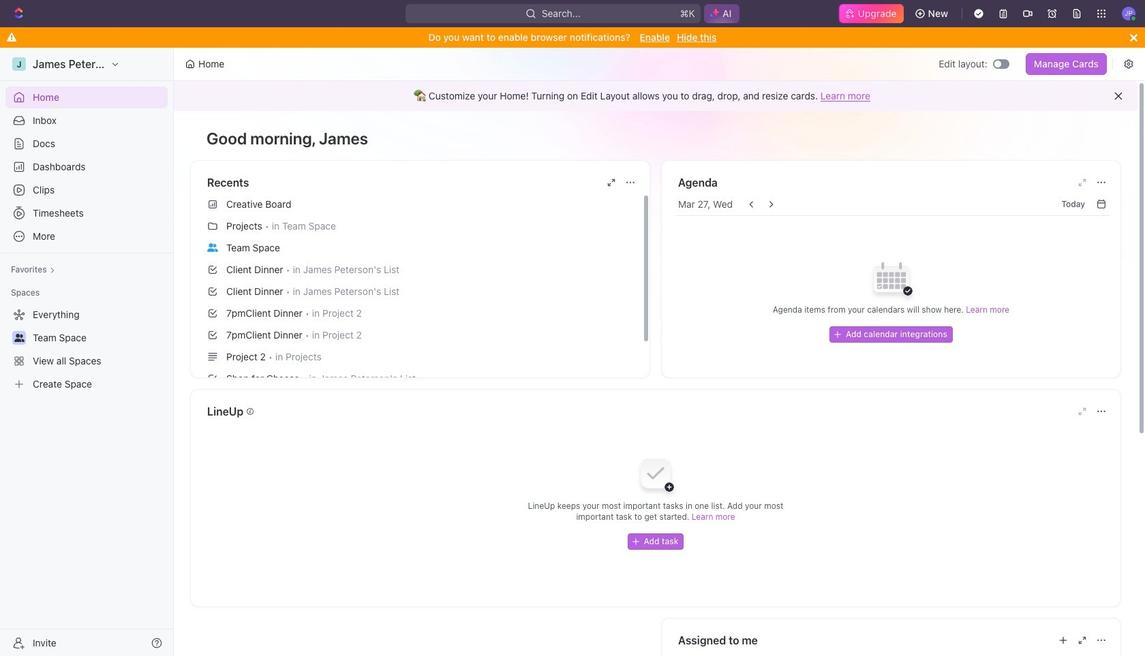 Task type: vqa. For each thing, say whether or not it's contained in the screenshot.
Conversations
no



Task type: locate. For each thing, give the bounding box(es) containing it.
alert
[[174, 81, 1138, 111]]

sidebar navigation
[[0, 48, 177, 657]]

user group image
[[207, 243, 218, 252], [14, 334, 24, 342]]

tree
[[5, 304, 168, 396]]

user group image inside tree
[[14, 334, 24, 342]]

1 vertical spatial user group image
[[14, 334, 24, 342]]

0 vertical spatial user group image
[[207, 243, 218, 252]]

1 horizontal spatial user group image
[[207, 243, 218, 252]]

0 horizontal spatial user group image
[[14, 334, 24, 342]]



Task type: describe. For each thing, give the bounding box(es) containing it.
james peterson's workspace, , element
[[12, 57, 26, 71]]

tree inside 'sidebar' "navigation"
[[5, 304, 168, 396]]



